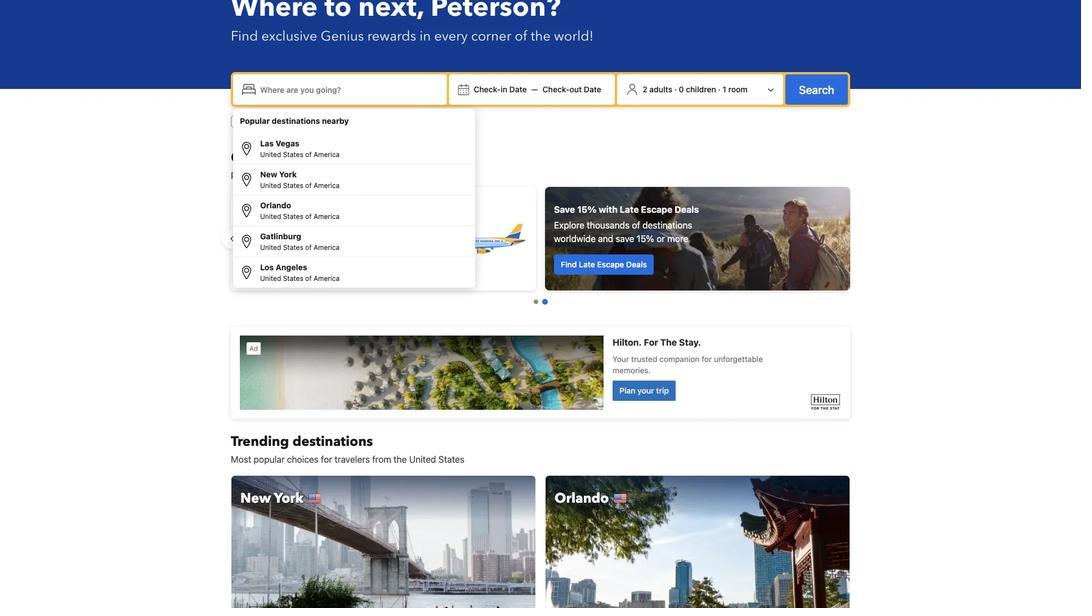 Task type: locate. For each thing, give the bounding box(es) containing it.
orlando inside orlando "link"
[[555, 489, 609, 508]]

america inside the "gatlinburg united states of america"
[[314, 243, 340, 251]]

with
[[599, 204, 618, 215], [406, 220, 423, 231]]

united down gatlinburg
[[260, 243, 281, 251]]

i'm looking for flights
[[348, 117, 424, 126]]

4 america from the top
[[314, 243, 340, 251]]

united right from
[[409, 454, 436, 465]]

deals inside save 15% with late escape deals explore thousands of destinations worldwide and save 15% or more
[[675, 204, 699, 215]]

states inside orlando united states of america
[[283, 212, 304, 220]]

children
[[686, 85, 716, 94]]

main content containing offers
[[222, 148, 860, 608]]

1 horizontal spatial with
[[599, 204, 618, 215]]

with right book
[[406, 220, 423, 231]]

0 horizontal spatial date
[[510, 85, 527, 94]]

popular destinations nearby
[[240, 116, 349, 126]]

0 horizontal spatial search
[[247, 260, 273, 269]]

promotions,
[[231, 170, 280, 181]]

flights right looking
[[402, 117, 424, 126]]

fly away to your dream vacation get inspired – compare and book flights with flexibility
[[240, 204, 423, 244]]

0 vertical spatial with
[[599, 204, 618, 215]]

america inside new york united states of america
[[314, 181, 340, 189]]

1 horizontal spatial the
[[531, 27, 551, 45]]

orlando for orlando
[[555, 489, 609, 508]]

work
[[306, 117, 323, 126]]

the for of
[[531, 27, 551, 45]]

america down the "gatlinburg united states of america"
[[314, 274, 340, 282]]

united inside orlando united states of america
[[260, 212, 281, 220]]

search inside region
[[247, 260, 273, 269]]

2 vertical spatial and
[[598, 234, 614, 244]]

united up gatlinburg
[[260, 212, 281, 220]]

and
[[309, 170, 324, 181], [338, 220, 353, 231], [598, 234, 614, 244]]

special
[[327, 170, 355, 181]]

of up the deals, on the left of the page
[[305, 150, 312, 158]]

progress bar
[[534, 299, 548, 305]]

1 horizontal spatial escape
[[641, 204, 673, 215]]

of up save
[[632, 220, 641, 231]]

the
[[531, 27, 551, 45], [394, 454, 407, 465]]

inspired
[[257, 220, 290, 231]]

destinations inside trending destinations most popular choices for travelers from the united states
[[293, 432, 373, 451]]

0 vertical spatial and
[[309, 170, 324, 181]]

world!
[[554, 27, 594, 45]]

united down promotions,
[[260, 181, 281, 189]]

1 vertical spatial find
[[561, 260, 577, 269]]

escape up or
[[641, 204, 673, 215]]

2 america from the top
[[314, 181, 340, 189]]

america for angeles
[[314, 274, 340, 282]]

the inside trending destinations most popular choices for travelers from the united states
[[394, 454, 407, 465]]

new down popular
[[241, 489, 271, 508]]

0 horizontal spatial orlando
[[260, 201, 291, 210]]

america
[[314, 150, 340, 158], [314, 181, 340, 189], [314, 212, 340, 220], [314, 243, 340, 251], [314, 274, 340, 282]]

15% left or
[[637, 234, 655, 244]]

check- left —
[[474, 85, 501, 94]]

new inside main content
[[241, 489, 271, 508]]

with inside save 15% with late escape deals explore thousands of destinations worldwide and save 15% or more
[[599, 204, 618, 215]]

your
[[291, 204, 310, 215]]

1 vertical spatial and
[[338, 220, 353, 231]]

1 vertical spatial york
[[274, 489, 304, 508]]

orlando inside orlando united states of america
[[260, 201, 291, 210]]

los angeles united states of america
[[260, 263, 340, 282]]

corner
[[471, 27, 512, 45]]

check-out date button
[[538, 79, 606, 100]]

0 horizontal spatial check-
[[474, 85, 501, 94]]

and inside fly away to your dream vacation get inspired – compare and book flights with flexibility
[[338, 220, 353, 231]]

america inside los angeles united states of america
[[314, 274, 340, 282]]

1 horizontal spatial and
[[338, 220, 353, 231]]

every
[[434, 27, 468, 45]]

destinations up travelers
[[293, 432, 373, 451]]

flights
[[402, 117, 424, 126], [378, 220, 403, 231], [287, 260, 311, 269]]

new york
[[241, 489, 304, 508]]

thousands
[[587, 220, 630, 231]]

0 vertical spatial flights
[[402, 117, 424, 126]]

las vegas united states of america
[[260, 139, 340, 158]]

escape
[[641, 204, 673, 215], [597, 260, 624, 269]]

1 horizontal spatial late
[[620, 204, 639, 215]]

0 vertical spatial destinations
[[272, 116, 320, 126]]

late
[[620, 204, 639, 215], [579, 260, 595, 269]]

1 vertical spatial destinations
[[643, 220, 693, 231]]

of inside "las vegas united states of america"
[[305, 150, 312, 158]]

1 vertical spatial flights
[[378, 220, 403, 231]]

offers
[[358, 170, 381, 181]]

5 america from the top
[[314, 274, 340, 282]]

· left "1"
[[719, 85, 721, 94]]

in left every
[[420, 27, 431, 45]]

0 vertical spatial search
[[799, 83, 835, 96]]

1 horizontal spatial orlando
[[555, 489, 609, 508]]

check-
[[474, 85, 501, 94], [543, 85, 570, 94]]

0 vertical spatial 15%
[[578, 204, 597, 215]]

new down offers
[[260, 170, 277, 179]]

america right your
[[314, 212, 340, 220]]

0 horizontal spatial and
[[309, 170, 324, 181]]

of inside los angeles united states of america
[[305, 274, 312, 282]]

· left 0
[[675, 85, 677, 94]]

for right looking
[[390, 117, 400, 126]]

0 horizontal spatial with
[[406, 220, 423, 231]]

1 horizontal spatial check-
[[543, 85, 570, 94]]

for inside trending destinations most popular choices for travelers from the united states
[[321, 454, 332, 465]]

region
[[222, 183, 860, 295]]

fly away to your dream vacation image
[[448, 199, 527, 278]]

vacation
[[343, 204, 380, 215]]

0 vertical spatial the
[[531, 27, 551, 45]]

of down angeles
[[305, 274, 312, 282]]

most
[[231, 454, 251, 465]]

search for flights
[[247, 260, 311, 269]]

0 horizontal spatial escape
[[597, 260, 624, 269]]

2
[[643, 85, 648, 94]]

1 america from the top
[[314, 150, 340, 158]]

for left you
[[384, 170, 395, 181]]

destinations inside list box
[[272, 116, 320, 126]]

new for new york united states of america
[[260, 170, 277, 179]]

of right the –
[[305, 212, 312, 220]]

deals
[[675, 204, 699, 215], [627, 260, 647, 269]]

search for search
[[799, 83, 835, 96]]

0 vertical spatial orlando
[[260, 201, 291, 210]]

of down the deals, on the left of the page
[[305, 181, 312, 189]]

check- right —
[[543, 85, 570, 94]]

flights down the "gatlinburg united states of america"
[[287, 260, 311, 269]]

0 vertical spatial find
[[231, 27, 258, 45]]

Where are you going? field
[[256, 79, 442, 100]]

main content
[[222, 148, 860, 608]]

1 horizontal spatial search
[[799, 83, 835, 96]]

·
[[675, 85, 677, 94], [719, 85, 721, 94]]

york for new york
[[274, 489, 304, 508]]

1 vertical spatial deals
[[627, 260, 647, 269]]

1 horizontal spatial date
[[584, 85, 602, 94]]

and inside save 15% with late escape deals explore thousands of destinations worldwide and save 15% or more
[[598, 234, 614, 244]]

united
[[260, 150, 281, 158], [260, 181, 281, 189], [260, 212, 281, 220], [260, 243, 281, 251], [260, 274, 281, 282], [409, 454, 436, 465]]

1 vertical spatial escape
[[597, 260, 624, 269]]

the right from
[[394, 454, 407, 465]]

york
[[279, 170, 297, 179], [274, 489, 304, 508]]

new
[[260, 170, 277, 179], [241, 489, 271, 508]]

1 date from the left
[[510, 85, 527, 94]]

15%
[[578, 204, 597, 215], [637, 234, 655, 244]]

offers promotions, deals, and special offers for you
[[231, 148, 412, 181]]

new inside new york united states of america
[[260, 170, 277, 179]]

0
[[679, 85, 684, 94]]

united down los
[[260, 274, 281, 282]]

las
[[260, 139, 274, 148]]

away
[[255, 204, 278, 215]]

search for search for flights
[[247, 260, 273, 269]]

of right corner
[[515, 27, 528, 45]]

states inside trending destinations most popular choices for travelers from the united states
[[439, 454, 465, 465]]

of down compare
[[305, 243, 312, 251]]

list box
[[233, 109, 476, 288]]

the left world!
[[531, 27, 551, 45]]

choices
[[287, 454, 319, 465]]

0 vertical spatial escape
[[641, 204, 673, 215]]

in
[[420, 27, 431, 45], [501, 85, 508, 94]]

destinations for trending
[[293, 432, 373, 451]]

states inside "las vegas united states of america"
[[283, 150, 304, 158]]

1 vertical spatial orlando
[[555, 489, 609, 508]]

0 vertical spatial late
[[620, 204, 639, 215]]

york down "las vegas united states of america"
[[279, 170, 297, 179]]

you
[[398, 170, 412, 181]]

search
[[799, 83, 835, 96], [247, 260, 273, 269]]

0 vertical spatial york
[[279, 170, 297, 179]]

of inside save 15% with late escape deals explore thousands of destinations worldwide and save 15% or more
[[632, 220, 641, 231]]

0 horizontal spatial late
[[579, 260, 595, 269]]

deals down save
[[627, 260, 647, 269]]

0 horizontal spatial 15%
[[578, 204, 597, 215]]

search inside button
[[799, 83, 835, 96]]

york for new york united states of america
[[279, 170, 297, 179]]

and left book
[[338, 220, 353, 231]]

1 horizontal spatial find
[[561, 260, 577, 269]]

united inside new york united states of america
[[260, 181, 281, 189]]

find inside region
[[561, 260, 577, 269]]

get
[[240, 220, 255, 231]]

trending
[[231, 432, 289, 451]]

2 horizontal spatial and
[[598, 234, 614, 244]]

late down "worldwide"
[[579, 260, 595, 269]]

america up special
[[314, 150, 340, 158]]

popular
[[240, 116, 270, 126]]

deals up more
[[675, 204, 699, 215]]

3 america from the top
[[314, 212, 340, 220]]

1 vertical spatial the
[[394, 454, 407, 465]]

0 horizontal spatial deals
[[627, 260, 647, 269]]

0 vertical spatial in
[[420, 27, 431, 45]]

dream
[[313, 204, 341, 215]]

in left —
[[501, 85, 508, 94]]

2 vertical spatial destinations
[[293, 432, 373, 451]]

america for vegas
[[314, 150, 340, 158]]

date left —
[[510, 85, 527, 94]]

check-in date button
[[470, 79, 532, 100]]

united inside the "gatlinburg united states of america"
[[260, 243, 281, 251]]

0 horizontal spatial find
[[231, 27, 258, 45]]

1 vertical spatial with
[[406, 220, 423, 231]]

0 horizontal spatial ·
[[675, 85, 677, 94]]

united inside los angeles united states of america
[[260, 274, 281, 282]]

and right the deals, on the left of the page
[[309, 170, 324, 181]]

find down "worldwide"
[[561, 260, 577, 269]]

york down choices
[[274, 489, 304, 508]]

new york united states of america
[[260, 170, 340, 189]]

find left exclusive
[[231, 27, 258, 45]]

from
[[372, 454, 391, 465]]

i'm traveling for work
[[247, 117, 323, 126]]

escape down save
[[597, 260, 624, 269]]

date right out
[[584, 85, 602, 94]]

1 horizontal spatial ·
[[719, 85, 721, 94]]

and down thousands
[[598, 234, 614, 244]]

1 horizontal spatial deals
[[675, 204, 699, 215]]

america down compare
[[314, 243, 340, 251]]

date
[[510, 85, 527, 94], [584, 85, 602, 94]]

1 horizontal spatial 15%
[[637, 234, 655, 244]]

of inside new york united states of america
[[305, 181, 312, 189]]

united down the las
[[260, 150, 281, 158]]

1 vertical spatial search
[[247, 260, 273, 269]]

with inside fly away to your dream vacation get inspired – compare and book flights with flexibility
[[406, 220, 423, 231]]

america down special
[[314, 181, 340, 189]]

room
[[729, 85, 748, 94]]

with up thousands
[[599, 204, 618, 215]]

explore
[[554, 220, 585, 231]]

0 vertical spatial new
[[260, 170, 277, 179]]

york inside new york united states of america
[[279, 170, 297, 179]]

15% right save
[[578, 204, 597, 215]]

book
[[355, 220, 376, 231]]

for right choices
[[321, 454, 332, 465]]

flights right book
[[378, 220, 403, 231]]

1 vertical spatial 15%
[[637, 234, 655, 244]]

0 horizontal spatial the
[[394, 454, 407, 465]]

late up thousands
[[620, 204, 639, 215]]

of
[[515, 27, 528, 45], [305, 150, 312, 158], [305, 181, 312, 189], [305, 212, 312, 220], [632, 220, 641, 231], [305, 243, 312, 251], [305, 274, 312, 282]]

america inside "las vegas united states of america"
[[314, 150, 340, 158]]

1 vertical spatial new
[[241, 489, 271, 508]]

states
[[283, 150, 304, 158], [283, 181, 304, 189], [283, 212, 304, 220], [283, 243, 304, 251], [283, 274, 304, 282], [439, 454, 465, 465]]

destinations
[[272, 116, 320, 126], [643, 220, 693, 231], [293, 432, 373, 451]]

america for york
[[314, 181, 340, 189]]

region containing fly away to your dream vacation
[[222, 183, 860, 295]]

0 vertical spatial deals
[[675, 204, 699, 215]]

for
[[293, 117, 303, 126], [390, 117, 400, 126], [384, 170, 395, 181], [275, 260, 285, 269], [321, 454, 332, 465]]

destinations up vegas
[[272, 116, 320, 126]]

destinations up or
[[643, 220, 693, 231]]

for right los
[[275, 260, 285, 269]]

united inside trending destinations most popular choices for travelers from the united states
[[409, 454, 436, 465]]

destinations inside save 15% with late escape deals explore thousands of destinations worldwide and save 15% or more
[[643, 220, 693, 231]]

1 horizontal spatial in
[[501, 85, 508, 94]]



Task type: vqa. For each thing, say whether or not it's contained in the screenshot.
Terms associated with Terms and settings
no



Task type: describe. For each thing, give the bounding box(es) containing it.
vegas
[[276, 139, 300, 148]]

los
[[260, 263, 274, 272]]

find exclusive genius rewards in every corner of the world!
[[231, 27, 594, 45]]

search for flights link
[[240, 255, 318, 275]]

find for find exclusive genius rewards in every corner of the world!
[[231, 27, 258, 45]]

traveling
[[260, 117, 291, 126]]

group of friends hiking in the mountains on a sunny day image
[[545, 187, 851, 291]]

more
[[668, 234, 689, 244]]

compare
[[299, 220, 335, 231]]

fly
[[240, 204, 253, 215]]

orlando link
[[545, 476, 851, 608]]

escape inside the find late escape deals link
[[597, 260, 624, 269]]

2 check- from the left
[[543, 85, 570, 94]]

rewards
[[368, 27, 416, 45]]

list box containing popular destinations nearby
[[233, 109, 476, 288]]

gatlinburg
[[260, 232, 301, 241]]

genius
[[321, 27, 364, 45]]

gatlinburg united states of america
[[260, 232, 340, 251]]

1 vertical spatial in
[[501, 85, 508, 94]]

trending destinations most popular choices for travelers from the united states
[[231, 432, 465, 465]]

travelers
[[335, 454, 370, 465]]

1 check- from the left
[[474, 85, 501, 94]]

2 vertical spatial flights
[[287, 260, 311, 269]]

escape inside save 15% with late escape deals explore thousands of destinations worldwide and save 15% or more
[[641, 204, 673, 215]]

offers
[[231, 148, 272, 167]]

popular
[[254, 454, 285, 465]]

and inside offers promotions, deals, and special offers for you
[[309, 170, 324, 181]]

late inside save 15% with late escape deals explore thousands of destinations worldwide and save 15% or more
[[620, 204, 639, 215]]

find late escape deals link
[[554, 255, 654, 275]]

to
[[280, 204, 289, 215]]

deals,
[[282, 170, 307, 181]]

advertisement region
[[231, 327, 851, 419]]

2 date from the left
[[584, 85, 602, 94]]

for inside search for flights link
[[275, 260, 285, 269]]

orlando for orlando united states of america
[[260, 201, 291, 210]]

—
[[532, 85, 538, 94]]

–
[[292, 220, 297, 231]]

save 15% with late escape deals explore thousands of destinations worldwide and save 15% or more
[[554, 204, 699, 244]]

save
[[616, 234, 635, 244]]

1 · from the left
[[675, 85, 677, 94]]

the for from
[[394, 454, 407, 465]]

popular destinations nearby group
[[233, 134, 476, 288]]

1 vertical spatial late
[[579, 260, 595, 269]]

worldwide
[[554, 234, 596, 244]]

new york link
[[231, 476, 536, 608]]

1
[[723, 85, 727, 94]]

flexibility
[[240, 234, 276, 244]]

i'm
[[348, 117, 359, 126]]

states inside new york united states of america
[[283, 181, 304, 189]]

or
[[657, 234, 665, 244]]

exclusive
[[262, 27, 317, 45]]

for inside offers promotions, deals, and special offers for you
[[384, 170, 395, 181]]

flights inside fly away to your dream vacation get inspired – compare and book flights with flexibility
[[378, 220, 403, 231]]

destinations for popular
[[272, 116, 320, 126]]

of inside the "gatlinburg united states of america"
[[305, 243, 312, 251]]

0 horizontal spatial in
[[420, 27, 431, 45]]

find late escape deals
[[561, 260, 647, 269]]

united inside "las vegas united states of america"
[[260, 150, 281, 158]]

orlando united states of america
[[260, 201, 340, 220]]

nearby
[[322, 116, 349, 126]]

out
[[570, 85, 582, 94]]

2 adults · 0 children · 1 room
[[643, 85, 748, 94]]

2 · from the left
[[719, 85, 721, 94]]

of inside orlando united states of america
[[305, 212, 312, 220]]

check-in date — check-out date
[[474, 85, 602, 94]]

i'm
[[247, 117, 258, 126]]

new for new york
[[241, 489, 271, 508]]

for left work
[[293, 117, 303, 126]]

find for find late escape deals
[[561, 260, 577, 269]]

2 adults · 0 children · 1 room button
[[622, 79, 779, 100]]

states inside los angeles united states of america
[[283, 274, 304, 282]]

search button
[[786, 74, 848, 105]]

america inside orlando united states of america
[[314, 212, 340, 220]]

states inside the "gatlinburg united states of america"
[[283, 243, 304, 251]]

save
[[554, 204, 575, 215]]

looking
[[361, 117, 388, 126]]

angeles
[[276, 263, 307, 272]]

adults
[[650, 85, 673, 94]]



